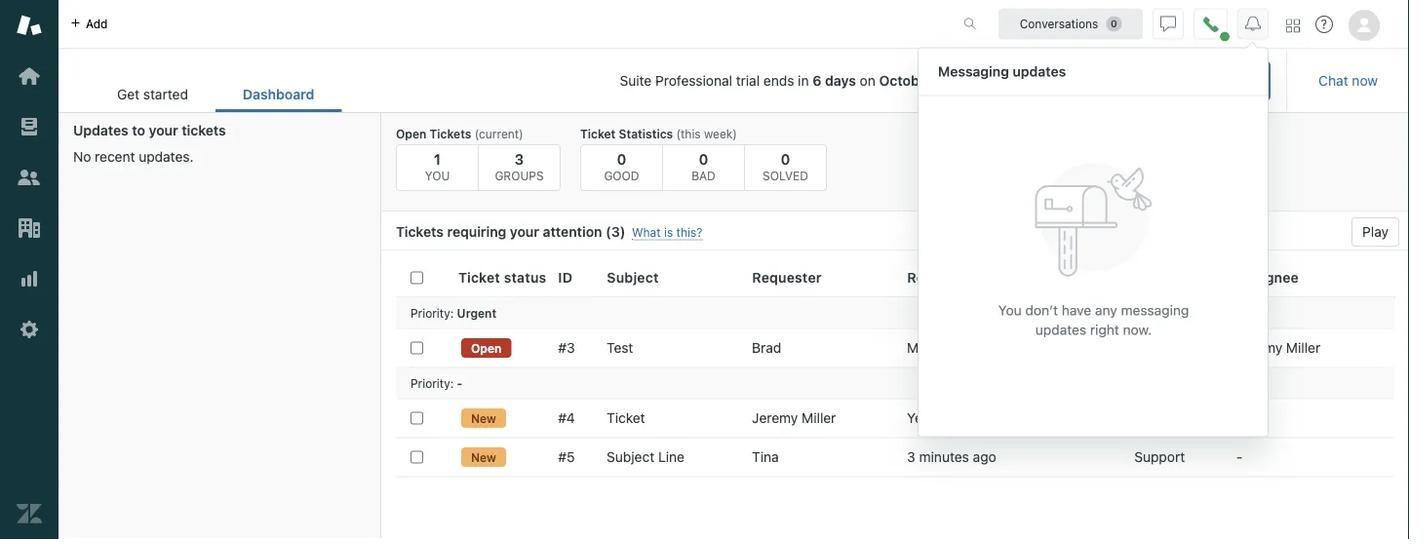 Task type: describe. For each thing, give the bounding box(es) containing it.
1 horizontal spatial -
[[1237, 449, 1243, 465]]

statistics
[[619, 127, 673, 141]]

right
[[1091, 322, 1120, 338]]

new for #5
[[471, 451, 497, 464]]

new for #4
[[471, 412, 497, 425]]

monday
[[908, 340, 958, 356]]

recent
[[95, 149, 135, 165]]

ticket link
[[607, 410, 646, 427]]

yesterday
[[908, 410, 970, 426]]

0 for 0 bad
[[699, 150, 709, 167]]

ago
[[973, 449, 997, 465]]

(current)
[[475, 127, 524, 141]]

17:03
[[973, 410, 1008, 426]]

#5
[[559, 449, 575, 465]]

support for jeremy miller
[[1135, 340, 1186, 356]]

main element
[[0, 0, 59, 540]]

subject line
[[607, 449, 685, 465]]

priority for priority : -
[[411, 376, 450, 390]]

compare plans
[[1027, 73, 1121, 89]]

no
[[73, 149, 91, 165]]

bad
[[692, 169, 716, 182]]

0 vertical spatial updates
[[1013, 63, 1067, 80]]

button displays agent's chat status as invisible. image
[[1161, 16, 1177, 32]]

play button
[[1352, 218, 1400, 247]]

requiring
[[447, 224, 507, 240]]

get help image
[[1316, 16, 1334, 33]]

this?
[[677, 226, 703, 240]]

subject for subject
[[607, 270, 659, 286]]

1 vertical spatial jeremy
[[752, 410, 799, 426]]

)
[[620, 224, 626, 240]]

admin image
[[17, 317, 42, 342]]

customers image
[[17, 165, 42, 190]]

you don't have any messaging updates right now.
[[999, 302, 1190, 338]]

0 vertical spatial you
[[425, 169, 450, 182]]

tickets requiring your attention ( 3 ) what is this?
[[396, 224, 703, 240]]

test link
[[607, 340, 634, 357]]

line
[[659, 449, 685, 465]]

0 solved
[[763, 150, 809, 182]]

get started
[[117, 86, 188, 102]]

requester for requester
[[753, 270, 822, 286]]

1 you
[[425, 150, 450, 182]]

zendesk image
[[17, 502, 42, 527]]

priority for priority : urgent
[[411, 306, 450, 320]]

tina
[[752, 449, 779, 465]]

(this
[[677, 127, 701, 141]]

chat now button
[[1304, 61, 1394, 101]]

messaging
[[1122, 302, 1190, 319]]

id
[[559, 270, 573, 286]]

views image
[[17, 114, 42, 140]]

dashboard
[[243, 86, 315, 102]]

conversations button
[[999, 8, 1144, 40]]

good
[[604, 169, 640, 182]]

3 groups
[[495, 150, 544, 182]]

trial
[[736, 73, 760, 89]]

open for open tickets (current)
[[396, 127, 427, 141]]

3 for 3 minutes ago
[[908, 449, 916, 465]]

brad
[[752, 340, 782, 356]]

messaging
[[939, 63, 1010, 80]]

1 horizontal spatial 3
[[612, 224, 620, 240]]

attention
[[543, 224, 603, 240]]

have
[[1062, 302, 1092, 319]]

don't
[[1026, 302, 1059, 319]]

started
[[143, 86, 188, 102]]

compare
[[1027, 73, 1084, 89]]

chat now
[[1319, 73, 1379, 89]]

chat
[[1319, 73, 1349, 89]]

messaging updates
[[939, 63, 1067, 80]]

organizations image
[[17, 216, 42, 241]]

2 vertical spatial ticket
[[607, 410, 646, 426]]

reporting image
[[17, 266, 42, 292]]

days
[[826, 73, 857, 89]]

monday 16:33
[[908, 340, 997, 356]]

1 vertical spatial miller
[[802, 410, 837, 426]]

october
[[880, 73, 933, 89]]

#3
[[559, 340, 575, 356]]

updates
[[73, 122, 129, 139]]

subject for subject line
[[607, 449, 655, 465]]

0 good
[[604, 150, 640, 182]]

suite professional trial ends in 6 days on october 31, 2023
[[620, 73, 994, 89]]

tickets
[[182, 122, 226, 139]]



Task type: vqa. For each thing, say whether or not it's contained in the screenshot.
adding at the top left
no



Task type: locate. For each thing, give the bounding box(es) containing it.
3 left minutes on the right bottom of the page
[[908, 449, 916, 465]]

menu containing messaging updates
[[918, 47, 1269, 441]]

tickets
[[430, 127, 472, 141], [396, 224, 444, 240]]

3 inside 3 groups
[[515, 150, 524, 167]]

0 up the good
[[617, 150, 627, 167]]

what
[[632, 226, 661, 240]]

updates down have
[[1036, 322, 1087, 338]]

your
[[149, 122, 178, 139], [510, 224, 540, 240]]

section containing compare plans
[[357, 61, 1272, 101]]

0 vertical spatial new
[[471, 412, 497, 425]]

any
[[1096, 302, 1118, 319]]

1
[[434, 150, 441, 167]]

: left urgent
[[450, 306, 454, 320]]

1 priority from the top
[[411, 306, 450, 320]]

1 horizontal spatial miller
[[1287, 340, 1321, 356]]

ticket statistics (this week)
[[581, 127, 738, 141]]

tickets up select all tickets checkbox
[[396, 224, 444, 240]]

priority down select all tickets checkbox
[[411, 306, 450, 320]]

0 horizontal spatial jeremy
[[752, 410, 799, 426]]

0 vertical spatial jeremy
[[1237, 340, 1283, 356]]

groups
[[495, 169, 544, 182]]

2 requester from the left
[[908, 270, 977, 286]]

3 0 from the left
[[781, 150, 791, 167]]

grid containing ticket status
[[382, 259, 1410, 540]]

zendesk products image
[[1287, 19, 1301, 33]]

now.
[[1124, 322, 1153, 338]]

subject line link
[[607, 449, 685, 466]]

1 vertical spatial priority
[[411, 376, 450, 390]]

1 new from the top
[[471, 412, 497, 425]]

2 new from the top
[[471, 451, 497, 464]]

updates inside you don't have any messaging updates right now.
[[1036, 322, 1087, 338]]

open tickets (current)
[[396, 127, 524, 141]]

conversations
[[1020, 17, 1099, 31]]

0 horizontal spatial -
[[457, 376, 463, 390]]

1 vertical spatial tickets
[[396, 224, 444, 240]]

zendesk support image
[[17, 13, 42, 38]]

1 horizontal spatial 0
[[699, 150, 709, 167]]

None checkbox
[[411, 342, 423, 355], [411, 451, 423, 464], [411, 342, 423, 355], [411, 451, 423, 464]]

0 vertical spatial ticket
[[581, 127, 616, 141]]

ticket for status
[[459, 270, 501, 286]]

new left the "#4"
[[471, 412, 497, 425]]

0 up the solved
[[781, 150, 791, 167]]

0 horizontal spatial requester
[[753, 270, 822, 286]]

jeremy miller down assignee
[[1237, 340, 1321, 356]]

-
[[457, 376, 463, 390], [1237, 449, 1243, 465]]

support
[[1135, 340, 1186, 356], [1135, 449, 1186, 465]]

priority down priority : urgent
[[411, 376, 450, 390]]

yesterday 17:03
[[908, 410, 1008, 426]]

your for requiring
[[510, 224, 540, 240]]

open for open
[[471, 342, 502, 355]]

3 for 3 groups
[[515, 150, 524, 167]]

tab list
[[90, 76, 342, 112]]

2 horizontal spatial 3
[[908, 449, 916, 465]]

2023
[[960, 73, 994, 89]]

0 horizontal spatial open
[[396, 127, 427, 141]]

1 horizontal spatial open
[[471, 342, 502, 355]]

2 priority from the top
[[411, 376, 450, 390]]

tickets up 1
[[430, 127, 472, 141]]

1 horizontal spatial you
[[999, 302, 1022, 319]]

1 horizontal spatial jeremy miller
[[1237, 340, 1321, 356]]

compare plans button
[[1010, 61, 1138, 101]]

your right the to
[[149, 122, 178, 139]]

1 vertical spatial support
[[1135, 449, 1186, 465]]

0 vertical spatial jeremy miller
[[1237, 340, 1321, 356]]

requester up brad
[[753, 270, 822, 286]]

0 vertical spatial your
[[149, 122, 178, 139]]

1 vertical spatial -
[[1237, 449, 1243, 465]]

0
[[617, 150, 627, 167], [699, 150, 709, 167], [781, 150, 791, 167]]

6
[[813, 73, 822, 89]]

October 31, 2023 text field
[[880, 73, 994, 89]]

(
[[606, 224, 612, 240]]

test
[[607, 340, 634, 356]]

2 : from the top
[[450, 376, 454, 390]]

updated
[[981, 270, 1038, 286]]

subject inside 'link'
[[607, 449, 655, 465]]

professional
[[656, 73, 733, 89]]

1 vertical spatial you
[[999, 302, 1022, 319]]

in
[[798, 73, 809, 89]]

0 horizontal spatial miller
[[802, 410, 837, 426]]

open
[[396, 127, 427, 141], [471, 342, 502, 355]]

1 subject from the top
[[607, 270, 659, 286]]

0 inside the 0 bad
[[699, 150, 709, 167]]

updates down 'conversations'
[[1013, 63, 1067, 80]]

your for to
[[149, 122, 178, 139]]

tab list containing get started
[[90, 76, 342, 112]]

0 horizontal spatial you
[[425, 169, 450, 182]]

priority : -
[[411, 376, 463, 390]]

open up 1 you
[[396, 127, 427, 141]]

notifications image
[[1246, 16, 1262, 32]]

#4
[[559, 410, 575, 426]]

0 inside 0 solved
[[781, 150, 791, 167]]

updates
[[1013, 63, 1067, 80], [1036, 322, 1087, 338]]

updates to your tickets
[[73, 122, 226, 139]]

0 vertical spatial 3
[[515, 150, 524, 167]]

subject
[[607, 270, 659, 286], [607, 449, 655, 465]]

ticket up the 0 good at left top
[[581, 127, 616, 141]]

section
[[357, 61, 1272, 101]]

1 horizontal spatial jeremy
[[1237, 340, 1283, 356]]

0 vertical spatial subject
[[607, 270, 659, 286]]

3 minutes ago
[[908, 449, 997, 465]]

subject down "ticket" link
[[607, 449, 655, 465]]

0 horizontal spatial your
[[149, 122, 178, 139]]

now
[[1353, 73, 1379, 89]]

updates.
[[139, 149, 194, 165]]

0 vertical spatial open
[[396, 127, 427, 141]]

0 bad
[[692, 150, 716, 182]]

0 vertical spatial miller
[[1287, 340, 1321, 356]]

0 up bad at top
[[699, 150, 709, 167]]

: for urgent
[[450, 306, 454, 320]]

to
[[132, 122, 145, 139]]

0 vertical spatial -
[[457, 376, 463, 390]]

week)
[[705, 127, 738, 141]]

0 vertical spatial support
[[1135, 340, 1186, 356]]

get started image
[[17, 63, 42, 89]]

1 horizontal spatial requester
[[908, 270, 977, 286]]

minutes
[[920, 449, 970, 465]]

1 vertical spatial :
[[450, 376, 454, 390]]

open down urgent
[[471, 342, 502, 355]]

ticket up subject line
[[607, 410, 646, 426]]

1 vertical spatial jeremy miller
[[752, 410, 837, 426]]

: for -
[[450, 376, 454, 390]]

0 for 0 solved
[[781, 150, 791, 167]]

1 support from the top
[[1135, 340, 1186, 356]]

suite
[[620, 73, 652, 89]]

plans
[[1088, 73, 1121, 89]]

1 vertical spatial open
[[471, 342, 502, 355]]

31,
[[937, 73, 956, 89]]

priority
[[411, 306, 450, 320], [411, 376, 450, 390]]

0 vertical spatial priority
[[411, 306, 450, 320]]

ticket status
[[459, 270, 547, 286]]

2 support from the top
[[1135, 449, 1186, 465]]

you left don't at the right of page
[[999, 302, 1022, 319]]

support for -
[[1135, 449, 1186, 465]]

you
[[425, 169, 450, 182], [999, 302, 1022, 319]]

you inside you don't have any messaging updates right now.
[[999, 302, 1022, 319]]

1 vertical spatial updates
[[1036, 322, 1087, 338]]

0 for 0 good
[[617, 150, 627, 167]]

new
[[471, 412, 497, 425], [471, 451, 497, 464]]

on
[[860, 73, 876, 89]]

None checkbox
[[411, 412, 423, 425]]

priority : urgent
[[411, 306, 497, 320]]

1 0 from the left
[[617, 150, 627, 167]]

solved
[[763, 169, 809, 182]]

new left #5
[[471, 451, 497, 464]]

1 vertical spatial new
[[471, 451, 497, 464]]

requester
[[753, 270, 822, 286], [908, 270, 977, 286]]

menu
[[918, 47, 1269, 441]]

1 horizontal spatial your
[[510, 224, 540, 240]]

ticket up urgent
[[459, 270, 501, 286]]

subject down )
[[607, 270, 659, 286]]

16:33
[[962, 340, 997, 356]]

: down priority : urgent
[[450, 376, 454, 390]]

status
[[504, 270, 547, 286]]

ticket for statistics
[[581, 127, 616, 141]]

ends
[[764, 73, 795, 89]]

0 horizontal spatial jeremy miller
[[752, 410, 837, 426]]

0 vertical spatial :
[[450, 306, 454, 320]]

add
[[86, 17, 108, 31]]

0 vertical spatial tickets
[[430, 127, 472, 141]]

Select All Tickets checkbox
[[411, 272, 423, 284]]

grid
[[382, 259, 1410, 540]]

1 vertical spatial 3
[[612, 224, 620, 240]]

your up status
[[510, 224, 540, 240]]

play
[[1363, 224, 1389, 240]]

urgent
[[457, 306, 497, 320]]

1 vertical spatial ticket
[[459, 270, 501, 286]]

add button
[[59, 0, 120, 48]]

assignee
[[1238, 270, 1300, 286]]

requester left updated
[[908, 270, 977, 286]]

2 horizontal spatial 0
[[781, 150, 791, 167]]

get
[[117, 86, 140, 102]]

0 horizontal spatial 0
[[617, 150, 627, 167]]

jeremy miller
[[1237, 340, 1321, 356], [752, 410, 837, 426]]

1 requester from the left
[[753, 270, 822, 286]]

2 vertical spatial 3
[[908, 449, 916, 465]]

jeremy down assignee
[[1237, 340, 1283, 356]]

get started tab
[[90, 76, 216, 112]]

requester for requester updated
[[908, 270, 977, 286]]

0 horizontal spatial 3
[[515, 150, 524, 167]]

is
[[664, 226, 673, 240]]

1 : from the top
[[450, 306, 454, 320]]

3 up groups
[[515, 150, 524, 167]]

jeremy up tina
[[752, 410, 799, 426]]

1 vertical spatial your
[[510, 224, 540, 240]]

requester updated
[[908, 270, 1038, 286]]

0 inside the 0 good
[[617, 150, 627, 167]]

jeremy miller up tina
[[752, 410, 837, 426]]

3
[[515, 150, 524, 167], [612, 224, 620, 240], [908, 449, 916, 465]]

3 left what
[[612, 224, 620, 240]]

2 0 from the left
[[699, 150, 709, 167]]

2 subject from the top
[[607, 449, 655, 465]]

1 vertical spatial subject
[[607, 449, 655, 465]]

jeremy
[[1237, 340, 1283, 356], [752, 410, 799, 426]]

you down 1
[[425, 169, 450, 182]]

no recent updates.
[[73, 149, 194, 165]]



